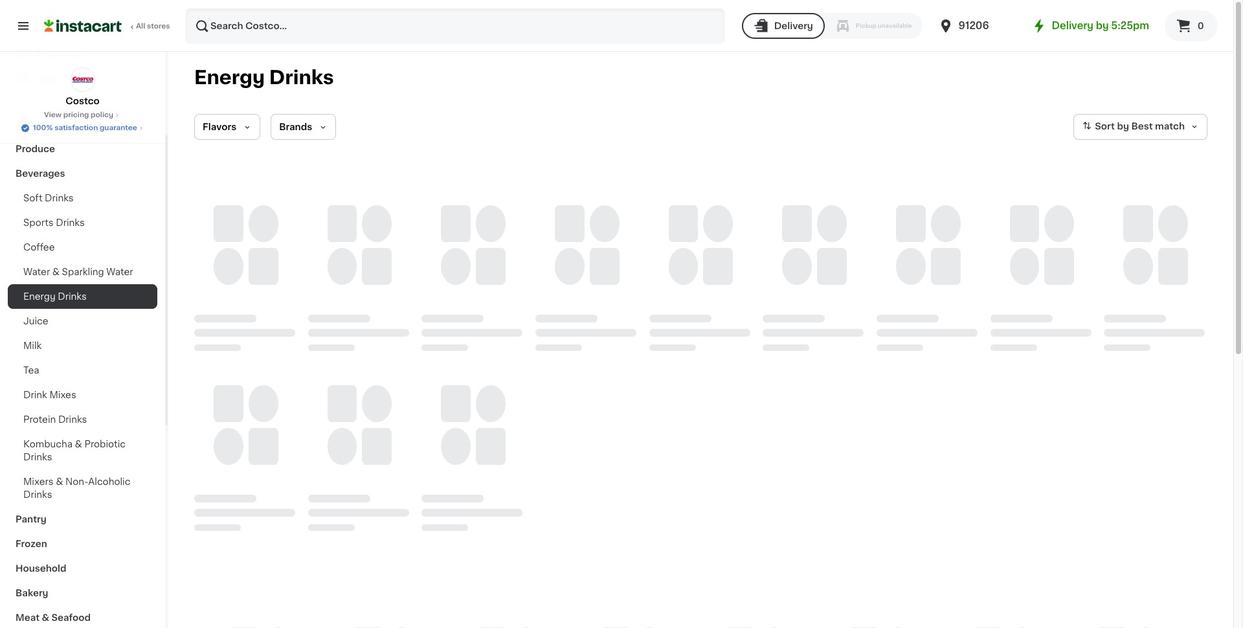 Task type: vqa. For each thing, say whether or not it's contained in the screenshot.
Energy
yes



Task type: describe. For each thing, give the bounding box(es) containing it.
seafood
[[52, 613, 91, 622]]

sports drinks
[[23, 218, 85, 227]]

energy drinks inside 'link'
[[23, 292, 87, 301]]

frozen link
[[8, 532, 157, 556]]

again
[[65, 48, 91, 57]]

1 water from the left
[[23, 267, 50, 277]]

drinks down the mixes
[[58, 415, 87, 424]]

view pricing policy
[[44, 111, 113, 119]]

Search field
[[187, 9, 724, 43]]

kirkland signature link
[[8, 112, 157, 137]]

kombucha & probiotic drinks
[[23, 440, 126, 462]]

Best match Sort by field
[[1074, 114, 1208, 140]]

2 water from the left
[[106, 267, 133, 277]]

probiotic
[[84, 440, 126, 449]]

household link
[[8, 556, 157, 581]]

beverages link
[[8, 161, 157, 186]]

buy
[[36, 48, 55, 57]]

service type group
[[742, 13, 923, 39]]

kombucha & probiotic drinks link
[[8, 432, 157, 470]]

non-
[[65, 477, 88, 486]]

flavors button
[[194, 114, 260, 140]]

household
[[16, 564, 66, 573]]

best match
[[1132, 122, 1185, 131]]

juice link
[[8, 309, 157, 334]]

& for meat
[[42, 613, 49, 622]]

by for delivery
[[1096, 21, 1109, 30]]

sort
[[1095, 122, 1115, 131]]

tea link
[[8, 358, 157, 383]]

& for water
[[52, 267, 60, 277]]

delivery for delivery
[[774, 21, 813, 30]]

energy drinks link
[[8, 284, 157, 309]]

delivery button
[[742, 13, 825, 39]]

pantry
[[16, 515, 46, 524]]

alcoholic
[[88, 477, 130, 486]]

100% satisfaction guarantee
[[33, 124, 137, 131]]

drinks inside 'link'
[[58, 292, 87, 301]]

soft
[[23, 194, 42, 203]]

1 horizontal spatial energy
[[194, 68, 265, 87]]

drinks up brands "dropdown button"
[[269, 68, 334, 87]]

buy it again
[[36, 48, 91, 57]]

delivery by 5:25pm link
[[1031, 18, 1150, 34]]

kirkland signature
[[16, 120, 101, 129]]

energy inside 'link'
[[23, 292, 55, 301]]

it
[[57, 48, 63, 57]]

drinks inside kombucha & probiotic drinks
[[23, 453, 52, 462]]

kirkland
[[16, 120, 54, 129]]

drinks up sports drinks
[[45, 194, 74, 203]]

signature
[[56, 120, 101, 129]]

beverages
[[16, 169, 65, 178]]

0
[[1198, 21, 1204, 30]]

view
[[44, 111, 62, 119]]

all stores
[[136, 23, 170, 30]]

drinks inside 'link'
[[56, 218, 85, 227]]

100% satisfaction guarantee button
[[20, 120, 145, 133]]

milk
[[23, 341, 42, 350]]

0 button
[[1165, 10, 1218, 41]]

costco logo image
[[70, 67, 95, 92]]

stores
[[147, 23, 170, 30]]

costco
[[66, 96, 100, 106]]

mixers
[[23, 477, 54, 486]]

buy it again link
[[8, 40, 157, 65]]

milk link
[[8, 334, 157, 358]]

all
[[136, 23, 145, 30]]

91206
[[959, 21, 989, 30]]



Task type: locate. For each thing, give the bounding box(es) containing it.
lists link
[[8, 65, 157, 91]]

protein drinks
[[23, 415, 87, 424]]

1 horizontal spatial water
[[106, 267, 133, 277]]

by
[[1096, 21, 1109, 30], [1117, 122, 1129, 131]]

meat & seafood link
[[8, 606, 157, 628]]

91206 button
[[938, 8, 1016, 44]]

frozen
[[16, 539, 47, 549]]

by right sort on the top of page
[[1117, 122, 1129, 131]]

drink mixes
[[23, 391, 76, 400]]

energy drinks
[[194, 68, 334, 87], [23, 292, 87, 301]]

costco link
[[66, 67, 100, 108]]

by left 5:25pm
[[1096, 21, 1109, 30]]

water & sparkling water
[[23, 267, 133, 277]]

protein
[[23, 415, 56, 424]]

drink
[[23, 391, 47, 400]]

by for sort
[[1117, 122, 1129, 131]]

None search field
[[185, 8, 725, 44]]

0 horizontal spatial water
[[23, 267, 50, 277]]

water right sparkling
[[106, 267, 133, 277]]

energy up flavors dropdown button
[[194, 68, 265, 87]]

& for mixers
[[56, 477, 63, 486]]

instacart logo image
[[44, 18, 122, 34]]

guarantee
[[100, 124, 137, 131]]

sports
[[23, 218, 54, 227]]

energy
[[194, 68, 265, 87], [23, 292, 55, 301]]

drink mixes link
[[8, 383, 157, 407]]

drinks up coffee link
[[56, 218, 85, 227]]

delivery
[[1052, 21, 1094, 30], [774, 21, 813, 30]]

match
[[1155, 122, 1185, 131]]

0 horizontal spatial energy
[[23, 292, 55, 301]]

soft drinks
[[23, 194, 74, 203]]

1 vertical spatial by
[[1117, 122, 1129, 131]]

0 horizontal spatial delivery
[[774, 21, 813, 30]]

water & sparkling water link
[[8, 260, 157, 284]]

energy up juice
[[23, 292, 55, 301]]

mixers & non-alcoholic drinks link
[[8, 470, 157, 507]]

soft drinks link
[[8, 186, 157, 210]]

pricing
[[63, 111, 89, 119]]

protein drinks link
[[8, 407, 157, 432]]

satisfaction
[[54, 124, 98, 131]]

juice
[[23, 317, 48, 326]]

bakery link
[[8, 581, 157, 606]]

& inside kombucha & probiotic drinks
[[75, 440, 82, 449]]

1 horizontal spatial by
[[1117, 122, 1129, 131]]

meat & seafood
[[16, 613, 91, 622]]

pantry link
[[8, 507, 157, 532]]

delivery by 5:25pm
[[1052, 21, 1150, 30]]

& for kombucha
[[75, 440, 82, 449]]

meat
[[16, 613, 40, 622]]

1 horizontal spatial energy drinks
[[194, 68, 334, 87]]

1 vertical spatial energy drinks
[[23, 292, 87, 301]]

brands button
[[271, 114, 336, 140]]

0 horizontal spatial energy drinks
[[23, 292, 87, 301]]

5:25pm
[[1111, 21, 1150, 30]]

mixers & non-alcoholic drinks
[[23, 477, 130, 499]]

drinks down water & sparkling water
[[58, 292, 87, 301]]

energy drinks up brands
[[194, 68, 334, 87]]

0 vertical spatial energy drinks
[[194, 68, 334, 87]]

brands
[[279, 122, 312, 131]]

sparkling
[[62, 267, 104, 277]]

kombucha
[[23, 440, 73, 449]]

1 horizontal spatial delivery
[[1052, 21, 1094, 30]]

0 vertical spatial by
[[1096, 21, 1109, 30]]

&
[[52, 267, 60, 277], [75, 440, 82, 449], [56, 477, 63, 486], [42, 613, 49, 622]]

energy drinks up juice
[[23, 292, 87, 301]]

bakery
[[16, 589, 48, 598]]

sort by
[[1095, 122, 1129, 131]]

& right the meat
[[42, 613, 49, 622]]

delivery for delivery by 5:25pm
[[1052, 21, 1094, 30]]

water
[[23, 267, 50, 277], [106, 267, 133, 277]]

flavors
[[203, 122, 237, 131]]

delivery inside button
[[774, 21, 813, 30]]

view pricing policy link
[[44, 110, 121, 120]]

best
[[1132, 122, 1153, 131]]

& inside 'mixers & non-alcoholic drinks'
[[56, 477, 63, 486]]

drinks down kombucha
[[23, 453, 52, 462]]

sports drinks link
[[8, 210, 157, 235]]

& down the protein drinks link in the left bottom of the page
[[75, 440, 82, 449]]

& left sparkling
[[52, 267, 60, 277]]

coffee link
[[8, 235, 157, 260]]

1 vertical spatial energy
[[23, 292, 55, 301]]

mixes
[[49, 391, 76, 400]]

produce
[[16, 144, 55, 153]]

100%
[[33, 124, 53, 131]]

0 horizontal spatial by
[[1096, 21, 1109, 30]]

tea
[[23, 366, 39, 375]]

& left non- on the left of page
[[56, 477, 63, 486]]

policy
[[91, 111, 113, 119]]

by inside field
[[1117, 122, 1129, 131]]

lists
[[36, 74, 59, 83]]

0 vertical spatial energy
[[194, 68, 265, 87]]

water down the coffee
[[23, 267, 50, 277]]

drinks down mixers
[[23, 490, 52, 499]]

drinks inside 'mixers & non-alcoholic drinks'
[[23, 490, 52, 499]]

coffee
[[23, 243, 55, 252]]

all stores link
[[44, 8, 171, 44]]

drinks
[[269, 68, 334, 87], [45, 194, 74, 203], [56, 218, 85, 227], [58, 292, 87, 301], [58, 415, 87, 424], [23, 453, 52, 462], [23, 490, 52, 499]]

produce link
[[8, 137, 157, 161]]



